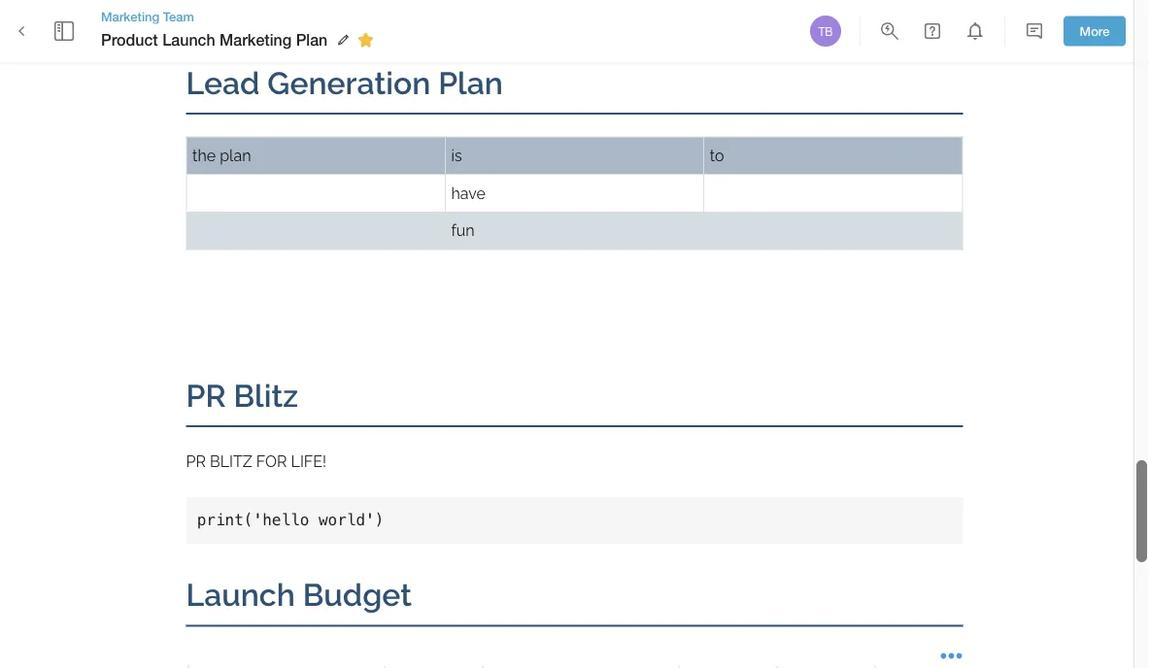 Task type: describe. For each thing, give the bounding box(es) containing it.
0 horizontal spatial marketing
[[101, 9, 160, 24]]

the plan
[[192, 146, 251, 164]]

0 vertical spatial plan
[[296, 30, 328, 49]]

remove favorite image
[[354, 28, 377, 52]]

pr for pr blitz for life!
[[186, 453, 206, 471]]

pr blitz for life!
[[186, 453, 326, 471]]

1 horizontal spatial plan
[[438, 65, 503, 101]]

blitz
[[234, 378, 298, 414]]

1 vertical spatial launch
[[186, 577, 295, 614]]

print('hello world')
[[197, 511, 384, 529]]

pr blitz
[[186, 378, 298, 414]]

tb
[[818, 24, 833, 38]]

product launch marketing plan
[[101, 30, 328, 49]]

team
[[163, 9, 194, 24]]

print('hello
[[197, 511, 309, 529]]

the
[[192, 146, 216, 164]]

plan
[[220, 146, 251, 164]]

for
[[256, 453, 287, 471]]

life!
[[291, 453, 326, 471]]

fun
[[451, 221, 475, 239]]



Task type: vqa. For each thing, say whether or not it's contained in the screenshot.
Blitz
yes



Task type: locate. For each thing, give the bounding box(es) containing it.
tb button
[[807, 13, 844, 50]]

have
[[451, 184, 486, 202]]

blitz
[[210, 453, 252, 471]]

budget
[[303, 577, 412, 614]]

plan left remove favorite icon
[[296, 30, 328, 49]]

launch budget
[[186, 577, 412, 614]]

lead generation plan
[[186, 65, 503, 101]]

0 vertical spatial launch
[[162, 30, 215, 49]]

marketing team link
[[101, 8, 380, 25]]

marketing
[[101, 9, 160, 24], [220, 30, 292, 49]]

world')
[[319, 511, 384, 529]]

lead
[[186, 65, 260, 101]]

2 pr from the top
[[186, 453, 206, 471]]

launch
[[162, 30, 215, 49], [186, 577, 295, 614]]

marketing up product
[[101, 9, 160, 24]]

to
[[710, 146, 724, 164]]

product
[[101, 30, 158, 49]]

1 vertical spatial marketing
[[220, 30, 292, 49]]

pr for pr blitz
[[186, 378, 226, 414]]

is
[[451, 146, 462, 164]]

marketing team
[[101, 9, 194, 24]]

0 horizontal spatial plan
[[296, 30, 328, 49]]

more
[[1080, 23, 1110, 38]]

marketing down marketing team link
[[220, 30, 292, 49]]

1 vertical spatial pr
[[186, 453, 206, 471]]

generation
[[268, 65, 431, 101]]

launch down 'team'
[[162, 30, 215, 49]]

0 vertical spatial pr
[[186, 378, 226, 414]]

0 vertical spatial marketing
[[101, 9, 160, 24]]

pr
[[186, 378, 226, 414], [186, 453, 206, 471]]

1 vertical spatial plan
[[438, 65, 503, 101]]

1 pr from the top
[[186, 378, 226, 414]]

1 horizontal spatial marketing
[[220, 30, 292, 49]]

more button
[[1064, 16, 1126, 46]]

plan up is
[[438, 65, 503, 101]]

plan
[[296, 30, 328, 49], [438, 65, 503, 101]]

launch down print('hello
[[186, 577, 295, 614]]



